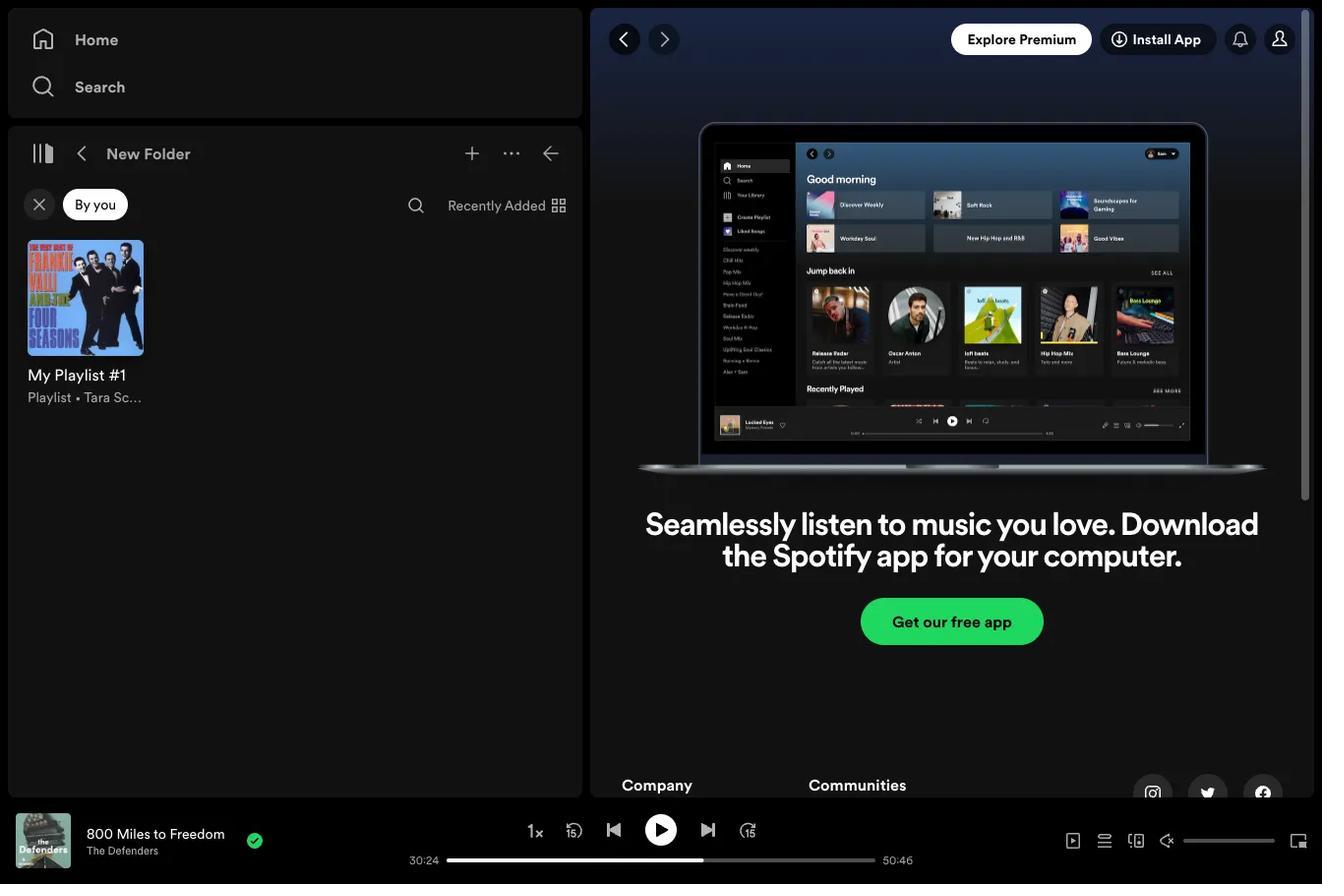 Task type: vqa. For each thing, say whether or not it's contained in the screenshot.
at
no



Task type: locate. For each thing, give the bounding box(es) containing it.
main element
[[8, 8, 583, 798]]

recently added
[[448, 196, 546, 216]]

instagram image
[[1145, 786, 1161, 802]]

computer.
[[1044, 543, 1182, 574]]

twitter image
[[1201, 786, 1216, 802]]

you
[[93, 195, 116, 215], [997, 511, 1047, 543]]

player controls element
[[275, 814, 923, 868]]

you right the by
[[93, 195, 116, 215]]

1 vertical spatial to
[[154, 824, 166, 844]]

0 horizontal spatial you
[[93, 195, 116, 215]]

explore premium button
[[952, 24, 1093, 55]]

playlist •
[[28, 388, 84, 407]]

volume off image
[[1160, 834, 1176, 849]]

new
[[106, 143, 140, 164]]

app inside seamlessly listen to music you love. download the spotify app for your computer.
[[877, 543, 929, 574]]

800
[[87, 824, 113, 844]]

1 horizontal spatial to
[[878, 511, 906, 543]]

you inside seamlessly listen to music you love. download the spotify app for your computer.
[[997, 511, 1047, 543]]

app right the free
[[985, 611, 1013, 632]]

0 horizontal spatial app
[[877, 543, 929, 574]]

you left love.
[[997, 511, 1047, 543]]

1 horizontal spatial you
[[997, 511, 1047, 543]]

explore premium
[[968, 30, 1077, 49]]

800 miles to freedom the defenders
[[87, 824, 225, 859]]

0 vertical spatial you
[[93, 195, 116, 215]]

clear filters image
[[31, 197, 47, 213]]

install app
[[1133, 30, 1202, 49]]

by
[[75, 195, 90, 215]]

0 horizontal spatial to
[[154, 824, 166, 844]]

your
[[978, 543, 1038, 574]]

1 horizontal spatial app
[[985, 611, 1013, 632]]

to right miles
[[154, 824, 166, 844]]

defenders
[[108, 844, 158, 859]]

previous image
[[606, 822, 622, 838]]

the
[[87, 844, 105, 859]]

premium
[[1020, 30, 1077, 49]]

recently
[[448, 196, 502, 216]]

company
[[622, 774, 693, 796]]

group
[[16, 228, 155, 419]]

explore
[[968, 30, 1016, 49]]

get
[[893, 611, 920, 632]]

folder
[[144, 143, 191, 164]]

our
[[923, 611, 948, 632]]

now playing view image
[[46, 823, 62, 838]]

go forward image
[[656, 31, 672, 47]]

app left for
[[877, 543, 929, 574]]

listen
[[802, 511, 873, 543]]

to for listen
[[878, 511, 906, 543]]

added
[[505, 196, 546, 216]]

1 vertical spatial app
[[985, 611, 1013, 632]]

0 vertical spatial to
[[878, 511, 906, 543]]

new folder
[[106, 143, 191, 164]]

to right listen
[[878, 511, 906, 543]]

get our free app
[[893, 611, 1013, 632]]

to for miles
[[154, 824, 166, 844]]

0 vertical spatial app
[[877, 543, 929, 574]]

playlist
[[28, 388, 71, 407]]

the
[[723, 543, 767, 574]]

the defenders link
[[87, 844, 158, 859]]

search in your library image
[[409, 198, 424, 214]]

by you
[[75, 195, 116, 215]]

change speed image
[[526, 822, 545, 841]]

to inside seamlessly listen to music you love. download the spotify app for your computer.
[[878, 511, 906, 543]]

miles
[[117, 824, 150, 844]]

None search field
[[401, 190, 432, 221]]

app
[[877, 543, 929, 574], [985, 611, 1013, 632]]

to inside 800 miles to freedom the defenders
[[154, 824, 166, 844]]

group containing playlist
[[16, 228, 155, 419]]

none search field inside "main" 'element'
[[401, 190, 432, 221]]

to
[[878, 511, 906, 543], [154, 824, 166, 844]]

you inside checkbox
[[93, 195, 116, 215]]

seamlessly listen to music you love. download the spotify app for your computer.
[[646, 511, 1259, 574]]

what's new image
[[1233, 31, 1249, 47]]

app
[[1175, 30, 1202, 49]]

1 vertical spatial you
[[997, 511, 1047, 543]]



Task type: describe. For each thing, give the bounding box(es) containing it.
music
[[912, 511, 992, 543]]

spotify desktop app image
[[638, 122, 1268, 511]]

get our free app link
[[861, 598, 1044, 645]]

now playing: 800 miles to freedom by the defenders footer
[[16, 814, 400, 869]]

top bar and user menu element
[[590, 8, 1315, 71]]

free
[[951, 611, 981, 632]]

search
[[75, 76, 126, 97]]

home
[[75, 29, 119, 50]]

skip back 15 seconds image
[[567, 822, 583, 838]]

search link
[[31, 67, 559, 106]]

seamlessly
[[646, 511, 796, 543]]

connect to a device image
[[1129, 834, 1144, 849]]

love.
[[1053, 511, 1115, 543]]

home link
[[31, 20, 559, 59]]

for
[[934, 543, 973, 574]]

communities
[[809, 774, 907, 796]]

facebook image
[[1256, 786, 1271, 802]]

install
[[1133, 30, 1172, 49]]

•
[[75, 388, 81, 407]]

spotify
[[773, 543, 871, 574]]

By you checkbox
[[63, 189, 128, 220]]

go back image
[[617, 31, 633, 47]]

Recently Added, Grid view field
[[432, 190, 579, 221]]

next image
[[701, 822, 716, 838]]

play image
[[653, 822, 669, 838]]

download
[[1121, 511, 1259, 543]]

30:24
[[409, 854, 439, 868]]

new folder button
[[102, 138, 195, 169]]

skip forward 15 seconds image
[[740, 822, 756, 838]]

50:46
[[883, 854, 913, 868]]

install app link
[[1101, 24, 1217, 55]]

group inside "main" 'element'
[[16, 228, 155, 419]]

800 miles to freedom link
[[87, 824, 225, 844]]

freedom
[[170, 824, 225, 844]]



